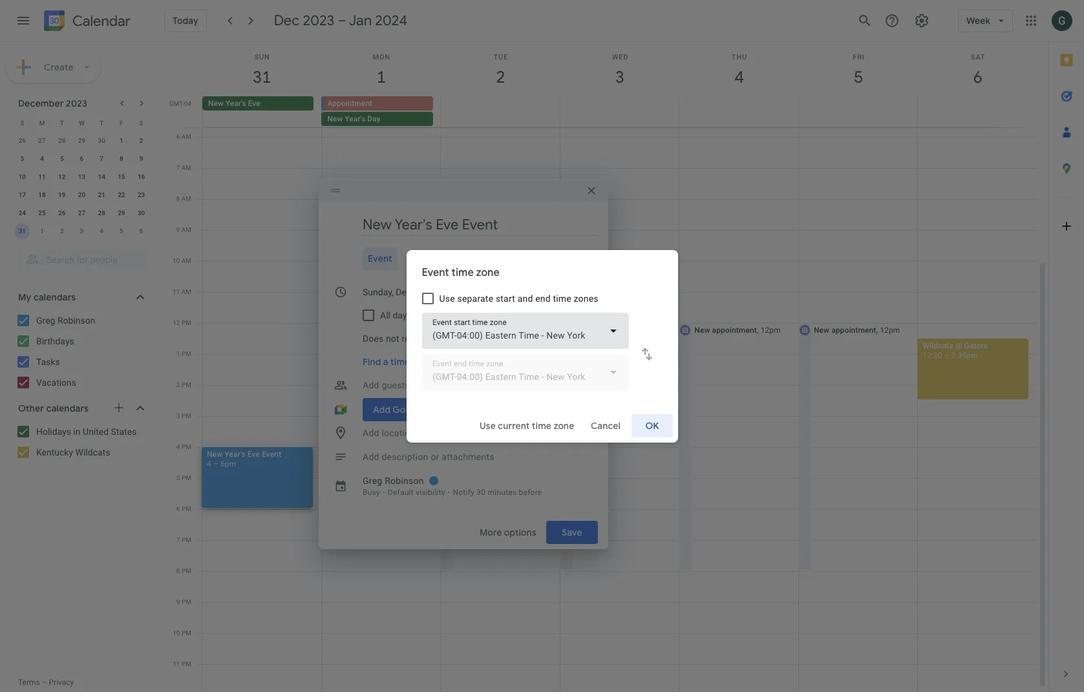 Task type: locate. For each thing, give the bounding box(es) containing it.
2 vertical spatial 2
[[176, 382, 180, 389]]

w
[[79, 119, 85, 126]]

7 for 7 am
[[176, 164, 180, 171]]

1 horizontal spatial 28
[[98, 210, 105, 217]]

1 vertical spatial 2
[[60, 228, 64, 235]]

day
[[393, 310, 407, 321]]

year's down appointment
[[345, 114, 366, 124]]

0 vertical spatial 3
[[20, 155, 24, 162]]

pm for 10 pm
[[182, 630, 191, 637]]

2 vertical spatial 11
[[173, 661, 180, 668]]

year's up 6pm
[[225, 450, 246, 459]]

3 12pm from the left
[[761, 326, 781, 335]]

pm down the 7 pm
[[182, 568, 191, 575]]

event for event time zone
[[422, 266, 449, 279]]

1 horizontal spatial 2023
[[303, 12, 335, 30]]

2 new appointment , 12pm from the left
[[456, 326, 542, 335]]

use current time zone button
[[475, 410, 580, 441]]

pm up 3 pm
[[182, 382, 191, 389]]

2 for 2 pm
[[176, 382, 180, 389]]

2023 for december
[[66, 98, 87, 109]]

year's for new year's eve
[[226, 99, 246, 108]]

17 element
[[14, 188, 30, 203]]

2
[[140, 137, 143, 144], [60, 228, 64, 235], [176, 382, 180, 389]]

am for 11 am
[[182, 288, 191, 296]]

new appointment
[[576, 326, 638, 335]]

t
[[60, 119, 64, 126], [100, 119, 104, 126]]

28 down 21 'element'
[[98, 210, 105, 217]]

0 vertical spatial 9
[[140, 155, 143, 162]]

new inside new year's eve event 4 – 6pm
[[207, 450, 223, 459]]

1 vertical spatial 8
[[176, 195, 180, 202]]

1 horizontal spatial zone
[[476, 266, 500, 279]]

8 for 8
[[120, 155, 123, 162]]

5 inside grid
[[176, 475, 180, 482]]

31
[[19, 228, 26, 235]]

my calendars
[[18, 292, 76, 303]]

1 horizontal spatial 3
[[80, 228, 84, 235]]

9 for 9 am
[[176, 226, 180, 234]]

2 horizontal spatial 5
[[176, 475, 180, 482]]

9 up 10 am
[[176, 226, 180, 234]]

4 down 28 element
[[100, 228, 103, 235]]

2 vertical spatial event
[[262, 450, 282, 459]]

1 horizontal spatial use
[[480, 420, 496, 432]]

am up the 12 pm
[[182, 288, 191, 296]]

2 inside january 2 element
[[60, 228, 64, 235]]

30
[[98, 137, 105, 144], [138, 210, 145, 217]]

eve for new year's eve event 4 – 6pm
[[248, 450, 260, 459]]

5 appointment from the left
[[832, 326, 877, 335]]

8
[[120, 155, 123, 162], [176, 195, 180, 202], [176, 568, 180, 575]]

am up 7 am
[[182, 133, 191, 140]]

terms
[[18, 679, 40, 688]]

0 horizontal spatial 3
[[20, 155, 24, 162]]

1 horizontal spatial event
[[368, 253, 392, 265]]

december
[[18, 98, 64, 109]]

1 vertical spatial wildcats
[[75, 448, 110, 458]]

eve inside new year's eve event 4 – 6pm
[[248, 450, 260, 459]]

appointment button
[[324, 96, 433, 111]]

1 vertical spatial 27
[[78, 210, 85, 217]]

1 horizontal spatial wildcats
[[923, 342, 954, 351]]

1 horizontal spatial 29
[[118, 210, 125, 217]]

11 pm
[[173, 661, 191, 668]]

1 vertical spatial year's
[[345, 114, 366, 124]]

12 pm from the top
[[182, 661, 191, 668]]

3 up the 4 pm
[[176, 413, 180, 420]]

row containing new year's eve
[[197, 96, 1049, 127]]

grid containing new year's eve
[[166, 42, 1049, 693]]

1 vertical spatial 1
[[40, 228, 44, 235]]

8 up 9 am
[[176, 195, 180, 202]]

t up november 28 element
[[60, 119, 64, 126]]

0 vertical spatial 30
[[98, 137, 105, 144]]

4 , from the left
[[877, 326, 878, 335]]

new appointment , 12pm
[[337, 326, 423, 335], [456, 326, 542, 335], [695, 326, 781, 335], [814, 326, 901, 335]]

6 pm from the top
[[182, 475, 191, 482]]

3 pm from the top
[[182, 382, 191, 389]]

26 inside "26" element
[[58, 210, 66, 217]]

11 pm from the top
[[182, 630, 191, 637]]

0 vertical spatial 12
[[58, 173, 66, 180]]

all
[[380, 310, 391, 321]]

29 down w
[[78, 137, 85, 144]]

5 pm from the top
[[182, 444, 191, 451]]

9 up 16
[[140, 155, 143, 162]]

am for 7 am
[[182, 164, 191, 171]]

0 horizontal spatial event
[[262, 450, 282, 459]]

4 new appointment , 12pm from the left
[[814, 326, 901, 335]]

eve inside "button"
[[248, 99, 260, 108]]

12 for 12
[[58, 173, 66, 180]]

use up time zone
[[440, 293, 455, 304]]

12 down 11 am
[[173, 320, 180, 327]]

10 up 11 pm
[[173, 630, 180, 637]]

january 2 element
[[54, 224, 70, 239]]

wildcats up the 12:30
[[923, 342, 954, 351]]

row containing 26
[[12, 132, 151, 150]]

1 vertical spatial event
[[422, 266, 449, 279]]

pm for 9 pm
[[182, 599, 191, 606]]

pm down 10 pm
[[182, 661, 191, 668]]

11 element
[[34, 169, 50, 185]]

1 vertical spatial calendars
[[46, 403, 89, 415]]

none field inside event time zone 'dialog'
[[422, 313, 629, 349]]

zone
[[476, 266, 500, 279], [440, 310, 459, 321], [554, 420, 575, 432]]

30 element
[[134, 206, 149, 221]]

9 pm from the top
[[182, 568, 191, 575]]

1 vertical spatial 12
[[173, 320, 180, 327]]

new appointment button
[[559, 323, 671, 572]]

november 29 element
[[74, 133, 90, 149]]

1 for january 1 element
[[40, 228, 44, 235]]

28 element
[[94, 206, 109, 221]]

0 horizontal spatial t
[[60, 119, 64, 126]]

12
[[58, 173, 66, 180], [173, 320, 180, 327]]

7 pm from the top
[[182, 506, 191, 513]]

27 element
[[74, 206, 90, 221]]

8 inside row
[[120, 155, 123, 162]]

greg
[[36, 316, 55, 326]]

0 horizontal spatial use
[[440, 293, 455, 304]]

calendars up "in"
[[46, 403, 89, 415]]

2 am from the top
[[182, 164, 191, 171]]

5 up 6 pm
[[176, 475, 180, 482]]

1 vertical spatial zone
[[440, 310, 459, 321]]

1 horizontal spatial 5
[[120, 228, 123, 235]]

grid
[[166, 42, 1049, 693]]

year's for new year's eve event 4 – 6pm
[[225, 450, 246, 459]]

new year's eve button
[[202, 96, 314, 111]]

1 new appointment , 12pm from the left
[[337, 326, 423, 335]]

0 vertical spatial 7
[[100, 155, 103, 162]]

am for 9 am
[[182, 226, 191, 234]]

1 vertical spatial 9
[[176, 226, 180, 234]]

0 horizontal spatial 28
[[58, 137, 66, 144]]

terms – privacy
[[18, 679, 74, 688]]

27 down '20' element
[[78, 210, 85, 217]]

4 inside new year's eve event 4 – 6pm
[[207, 460, 211, 469]]

0 vertical spatial eve
[[248, 99, 260, 108]]

28 right november 27 element
[[58, 137, 66, 144]]

7 pm
[[176, 537, 191, 544]]

calendars for my calendars
[[34, 292, 76, 303]]

7
[[100, 155, 103, 162], [176, 164, 180, 171], [176, 537, 180, 544]]

s right f
[[139, 119, 143, 126]]

4 left 6pm
[[207, 460, 211, 469]]

2023
[[303, 12, 335, 30], [66, 98, 87, 109]]

20 element
[[74, 188, 90, 203]]

5 pm
[[176, 475, 191, 482]]

0 vertical spatial 2023
[[303, 12, 335, 30]]

event time zone
[[422, 266, 500, 279]]

2 horizontal spatial 1
[[176, 351, 180, 358]]

kentucky
[[36, 448, 73, 458]]

3 appointment from the left
[[593, 326, 638, 335]]

16 element
[[134, 169, 149, 185]]

27 for november 27 element
[[38, 137, 46, 144]]

0 vertical spatial 2
[[140, 137, 143, 144]]

26 left november 27 element
[[19, 137, 26, 144]]

ok button
[[632, 410, 673, 441]]

row group
[[12, 132, 151, 241]]

new inside button
[[576, 326, 591, 335]]

pm for 12 pm
[[182, 320, 191, 327]]

use for use current time zone
[[480, 420, 496, 432]]

1 vertical spatial use
[[480, 420, 496, 432]]

event inside button
[[368, 253, 392, 265]]

2 vertical spatial 1
[[176, 351, 180, 358]]

dec
[[274, 12, 300, 30]]

15 element
[[114, 169, 129, 185]]

1 horizontal spatial 30
[[138, 210, 145, 217]]

pm down the 4 pm
[[182, 475, 191, 482]]

22
[[118, 191, 125, 199]]

1 horizontal spatial 12
[[173, 320, 180, 327]]

29
[[78, 137, 85, 144], [118, 210, 125, 217]]

wildcats inside wildcats @ gators 12:30 – 2:30pm
[[923, 342, 954, 351]]

18
[[38, 191, 46, 199]]

12 element
[[54, 169, 70, 185]]

10 for 10
[[19, 173, 26, 180]]

cell containing appointment
[[322, 96, 441, 127]]

row
[[197, 96, 1049, 127], [12, 114, 151, 132], [12, 132, 151, 150], [12, 150, 151, 168], [12, 168, 151, 186], [12, 186, 151, 204], [12, 204, 151, 223], [12, 223, 151, 241]]

2 t from the left
[[100, 119, 104, 126]]

2023 up w
[[66, 98, 87, 109]]

9
[[140, 155, 143, 162], [176, 226, 180, 234], [176, 599, 180, 606]]

29 element
[[114, 206, 129, 221]]

0 vertical spatial 11
[[38, 173, 46, 180]]

1 inside january 1 element
[[40, 228, 44, 235]]

pm for 2 pm
[[182, 382, 191, 389]]

1 am from the top
[[182, 133, 191, 140]]

0 horizontal spatial zone
[[440, 310, 459, 321]]

0 vertical spatial zone
[[476, 266, 500, 279]]

0 vertical spatial 10
[[19, 173, 26, 180]]

pm down 8 pm
[[182, 599, 191, 606]]

26
[[19, 137, 26, 144], [58, 210, 66, 217]]

5 am from the top
[[182, 257, 191, 265]]

0 vertical spatial 8
[[120, 155, 123, 162]]

1 down the 12 pm
[[176, 351, 180, 358]]

26 inside november 26 element
[[19, 137, 26, 144]]

11 up 18
[[38, 173, 46, 180]]

12 up 19
[[58, 173, 66, 180]]

10 up '17'
[[19, 173, 26, 180]]

8 down the 7 pm
[[176, 568, 180, 575]]

2 appointment from the left
[[474, 326, 519, 335]]

30 down 23 element
[[138, 210, 145, 217]]

am down 8 am
[[182, 226, 191, 234]]

5
[[60, 155, 64, 162], [120, 228, 123, 235], [176, 475, 180, 482]]

0 vertical spatial 28
[[58, 137, 66, 144]]

use left current
[[480, 420, 496, 432]]

1 vertical spatial eve
[[248, 450, 260, 459]]

am up 9 am
[[182, 195, 191, 202]]

year's inside new year's eve event 4 – 6pm
[[225, 450, 246, 459]]

current
[[498, 420, 530, 432]]

calendar heading
[[70, 12, 131, 30]]

in
[[73, 427, 81, 437]]

3 down 27 element
[[80, 228, 84, 235]]

1 vertical spatial 26
[[58, 210, 66, 217]]

0 vertical spatial event
[[368, 253, 392, 265]]

29 down 22 element
[[118, 210, 125, 217]]

11 for 11 am
[[173, 288, 180, 296]]

30 right the november 29 element
[[98, 137, 105, 144]]

2023 right dec
[[303, 12, 335, 30]]

0 vertical spatial 27
[[38, 137, 46, 144]]

2 pm from the top
[[182, 351, 191, 358]]

11 down 10 am
[[173, 288, 180, 296]]

2 horizontal spatial zone
[[554, 420, 575, 432]]

year's right 04
[[226, 99, 246, 108]]

year's inside appointment new year's day
[[345, 114, 366, 124]]

1 horizontal spatial 26
[[58, 210, 66, 217]]

s up november 26 element
[[20, 119, 24, 126]]

8 up 15
[[120, 155, 123, 162]]

s
[[20, 119, 24, 126], [139, 119, 143, 126]]

zone up to 'element'
[[476, 266, 500, 279]]

year's inside "button"
[[226, 99, 246, 108]]

3 down november 26 element
[[20, 155, 24, 162]]

0 horizontal spatial s
[[20, 119, 24, 126]]

november 30 element
[[94, 133, 109, 149]]

row containing s
[[12, 114, 151, 132]]

1 vertical spatial 10
[[173, 257, 180, 265]]

6 up 7 am
[[176, 133, 180, 140]]

2 vertical spatial 9
[[176, 599, 180, 606]]

tab list containing event
[[329, 247, 598, 270]]

zone right "time"
[[440, 310, 459, 321]]

event inside new year's eve event 4 – 6pm
[[262, 450, 282, 459]]

7 up 8 pm
[[176, 537, 180, 544]]

eve
[[248, 99, 260, 108], [248, 450, 260, 459]]

10 for 10 am
[[173, 257, 180, 265]]

8 am
[[176, 195, 191, 202]]

am up 8 am
[[182, 164, 191, 171]]

1 vertical spatial 30
[[138, 210, 145, 217]]

other calendars button
[[3, 398, 160, 419]]

22 element
[[114, 188, 129, 203]]

10 inside row
[[19, 173, 26, 180]]

1 horizontal spatial 27
[[78, 210, 85, 217]]

2 horizontal spatial 3
[[176, 413, 180, 420]]

2 vertical spatial year's
[[225, 450, 246, 459]]

28
[[58, 137, 66, 144], [98, 210, 105, 217]]

2 inside grid
[[176, 382, 180, 389]]

2 up 3 pm
[[176, 382, 180, 389]]

7 up 8 am
[[176, 164, 180, 171]]

calendars
[[34, 292, 76, 303], [46, 403, 89, 415]]

7 down november 30 element
[[100, 155, 103, 162]]

11 inside row
[[38, 173, 46, 180]]

3 am from the top
[[182, 195, 191, 202]]

2 vertical spatial 8
[[176, 568, 180, 575]]

0 horizontal spatial 2023
[[66, 98, 87, 109]]

pm up the 2 pm
[[182, 351, 191, 358]]

pm down 9 pm
[[182, 630, 191, 637]]

2 vertical spatial 7
[[176, 537, 180, 544]]

use inside button
[[480, 420, 496, 432]]

27 for 27 element
[[78, 210, 85, 217]]

@
[[956, 342, 963, 351]]

pm for 6 pm
[[182, 506, 191, 513]]

7 inside row
[[100, 155, 103, 162]]

time right 'a'
[[391, 356, 410, 368]]

0 vertical spatial 1
[[120, 137, 123, 144]]

time zone button
[[412, 304, 465, 327]]

0 horizontal spatial tab list
[[329, 247, 598, 270]]

1
[[120, 137, 123, 144], [40, 228, 44, 235], [176, 351, 180, 358]]

1 pm from the top
[[182, 320, 191, 327]]

6 down 5 pm
[[176, 506, 180, 513]]

3 for january 3 element
[[80, 228, 84, 235]]

calendars for other calendars
[[46, 403, 89, 415]]

1 down 25 element
[[40, 228, 44, 235]]

november 28 element
[[54, 133, 70, 149]]

11 down 10 pm
[[173, 661, 180, 668]]

0 horizontal spatial 2
[[60, 228, 64, 235]]

tasks
[[36, 357, 60, 367]]

0 vertical spatial 5
[[60, 155, 64, 162]]

1 vertical spatial 28
[[98, 210, 105, 217]]

9 inside row
[[140, 155, 143, 162]]

wildcats
[[923, 342, 954, 351], [75, 448, 110, 458]]

1 vertical spatial 2023
[[66, 98, 87, 109]]

4 pm from the top
[[182, 413, 191, 420]]

0 vertical spatial calendars
[[34, 292, 76, 303]]

14
[[98, 173, 105, 180]]

kentucky wildcats
[[36, 448, 110, 458]]

gmt-
[[169, 100, 184, 107]]

november 26 element
[[14, 133, 30, 149]]

1 horizontal spatial t
[[100, 119, 104, 126]]

12 inside grid
[[173, 320, 180, 327]]

2 down "26" element
[[60, 228, 64, 235]]

wildcats down united
[[75, 448, 110, 458]]

2 vertical spatial 10
[[173, 630, 180, 637]]

None search field
[[0, 243, 160, 272]]

6 am from the top
[[182, 288, 191, 296]]

2 vertical spatial zone
[[554, 420, 575, 432]]

5 down november 28 element
[[60, 155, 64, 162]]

3 pm
[[176, 413, 191, 420]]

3 , from the left
[[757, 326, 759, 335]]

29 for 29 element
[[118, 210, 125, 217]]

1 horizontal spatial 2
[[140, 137, 143, 144]]

5 for the january 5 element
[[120, 228, 123, 235]]

january 1 element
[[34, 224, 50, 239]]

other calendars list
[[3, 422, 160, 463]]

zone inside button
[[554, 420, 575, 432]]

27 down m
[[38, 137, 46, 144]]

10
[[19, 173, 26, 180], [173, 257, 180, 265], [173, 630, 180, 637]]

gmt-04
[[169, 100, 191, 107]]

20
[[78, 191, 85, 199]]

3
[[20, 155, 24, 162], [80, 228, 84, 235], [176, 413, 180, 420]]

4 pm
[[176, 444, 191, 451]]

1 vertical spatial 7
[[176, 164, 180, 171]]

t up november 30 element
[[100, 119, 104, 126]]

time up the separate
[[452, 266, 474, 279]]

2 up 16
[[140, 137, 143, 144]]

am down 9 am
[[182, 257, 191, 265]]

9 up 10 pm
[[176, 599, 180, 606]]

4 am from the top
[[182, 226, 191, 234]]

None field
[[422, 313, 629, 349]]

5 down 29 element
[[120, 228, 123, 235]]

18 element
[[34, 188, 50, 203]]

0 horizontal spatial 27
[[38, 137, 46, 144]]

31 element
[[14, 224, 30, 239]]

10 pm from the top
[[182, 599, 191, 606]]

event inside 'dialog'
[[422, 266, 449, 279]]

8 for 8 am
[[176, 195, 180, 202]]

0 horizontal spatial 30
[[98, 137, 105, 144]]

6 down 30 element
[[140, 228, 143, 235]]

10 up 11 am
[[173, 257, 180, 265]]

find a time button
[[358, 351, 415, 374]]

wildcats inside other calendars list
[[75, 448, 110, 458]]

28 for 28 element
[[98, 210, 105, 217]]

19 element
[[54, 188, 70, 203]]

2 vertical spatial 5
[[176, 475, 180, 482]]

1 vertical spatial 5
[[120, 228, 123, 235]]

1 appointment from the left
[[354, 326, 399, 335]]

2 vertical spatial 3
[[176, 413, 180, 420]]

1 vertical spatial 29
[[118, 210, 125, 217]]

other
[[18, 403, 44, 415]]

– right the 12:30
[[945, 351, 950, 360]]

8 pm from the top
[[182, 537, 191, 544]]

– left 6pm
[[213, 460, 219, 469]]

10 element
[[14, 169, 30, 185]]

6
[[176, 133, 180, 140], [80, 155, 84, 162], [140, 228, 143, 235], [176, 506, 180, 513]]

25
[[38, 210, 46, 217]]

0 vertical spatial 26
[[19, 137, 26, 144]]

tab list
[[1049, 42, 1085, 657], [329, 247, 598, 270]]

pm for 3 pm
[[182, 413, 191, 420]]

0 horizontal spatial 5
[[60, 155, 64, 162]]

time right end
[[553, 293, 572, 304]]

new inside appointment new year's day
[[328, 114, 343, 124]]

0 horizontal spatial 29
[[78, 137, 85, 144]]

2 horizontal spatial 2
[[176, 382, 180, 389]]

0 vertical spatial year's
[[226, 99, 246, 108]]

3 new appointment , 12pm from the left
[[695, 326, 781, 335]]

5 cell from the left
[[799, 96, 918, 127]]

12 inside 12 "element"
[[58, 173, 66, 180]]

6 for 'january 6' element
[[140, 228, 143, 235]]

zone left cancel
[[554, 420, 575, 432]]

0 vertical spatial wildcats
[[923, 342, 954, 351]]

4 down 3 pm
[[176, 444, 180, 451]]

pm up the 4 pm
[[182, 413, 191, 420]]

row containing 17
[[12, 186, 151, 204]]

11
[[38, 173, 46, 180], [173, 288, 180, 296], [173, 661, 180, 668]]

0 horizontal spatial 26
[[19, 137, 26, 144]]

0 horizontal spatial wildcats
[[75, 448, 110, 458]]

gators
[[965, 342, 988, 351]]

find
[[363, 356, 381, 368]]

1 horizontal spatial s
[[139, 119, 143, 126]]

1 down f
[[120, 137, 123, 144]]

pm up 5 pm
[[182, 444, 191, 451]]

1 horizontal spatial 1
[[120, 137, 123, 144]]

11 for 11
[[38, 173, 46, 180]]

26 element
[[54, 206, 70, 221]]

calendar element
[[41, 8, 131, 36]]

m
[[39, 119, 45, 126]]

use
[[440, 293, 455, 304], [480, 420, 496, 432]]

cell
[[322, 96, 441, 127], [441, 96, 560, 127], [560, 96, 680, 127], [680, 96, 799, 127], [799, 96, 918, 127], [918, 96, 1037, 127]]

pm for 5 pm
[[182, 475, 191, 482]]

0 vertical spatial 29
[[78, 137, 85, 144]]

wildcats @ gators 12:30 – 2:30pm
[[923, 342, 988, 360]]

1 vertical spatial 3
[[80, 228, 84, 235]]

26 down 19 'element'
[[58, 210, 66, 217]]

4 appointment from the left
[[713, 326, 757, 335]]

0 horizontal spatial 12
[[58, 173, 66, 180]]

0 vertical spatial use
[[440, 293, 455, 304]]

calendars up greg
[[34, 292, 76, 303]]

pm up 8 pm
[[182, 537, 191, 544]]

0 horizontal spatial 1
[[40, 228, 44, 235]]

appointment inside button
[[593, 326, 638, 335]]

6 pm
[[176, 506, 191, 513]]

2 horizontal spatial event
[[422, 266, 449, 279]]

pm up the 1 pm
[[182, 320, 191, 327]]

2023 for dec
[[303, 12, 335, 30]]

pm down 5 pm
[[182, 506, 191, 513]]

10 am
[[173, 257, 191, 265]]

1 cell from the left
[[322, 96, 441, 127]]

ok
[[645, 420, 659, 432]]

1 vertical spatial 11
[[173, 288, 180, 296]]



Task type: vqa. For each thing, say whether or not it's contained in the screenshot.


Task type: describe. For each thing, give the bounding box(es) containing it.
28 for november 28 element
[[58, 137, 66, 144]]

29 for the november 29 element
[[78, 137, 85, 144]]

pm for 8 pm
[[182, 568, 191, 575]]

7 for 7
[[100, 155, 103, 162]]

holidays
[[36, 427, 71, 437]]

use current time zone
[[480, 420, 575, 432]]

appointment new year's day
[[328, 99, 381, 124]]

2 cell from the left
[[441, 96, 560, 127]]

main drawer image
[[16, 13, 31, 28]]

vacations
[[36, 378, 76, 388]]

my calendars list
[[3, 310, 160, 393]]

21 element
[[94, 188, 109, 203]]

04
[[184, 100, 191, 107]]

december 2023 grid
[[12, 114, 151, 241]]

9 am
[[176, 226, 191, 234]]

a
[[383, 356, 389, 368]]

pm for 1 pm
[[182, 351, 191, 358]]

dec 2023 – jan 2024
[[274, 12, 408, 30]]

november 27 element
[[34, 133, 50, 149]]

8 pm
[[176, 568, 191, 575]]

my
[[18, 292, 31, 303]]

greg robinson
[[36, 316, 95, 326]]

privacy
[[49, 679, 74, 688]]

row containing 31
[[12, 223, 151, 241]]

5 for 5 pm
[[176, 475, 180, 482]]

12 for 12 pm
[[173, 320, 180, 327]]

new year's eve
[[208, 99, 260, 108]]

1 for 1 pm
[[176, 351, 180, 358]]

10 pm
[[173, 630, 191, 637]]

10 for 10 pm
[[173, 630, 180, 637]]

25 element
[[34, 206, 50, 221]]

new inside "button"
[[208, 99, 224, 108]]

4 cell from the left
[[680, 96, 799, 127]]

– inside wildcats @ gators 12:30 – 2:30pm
[[945, 351, 950, 360]]

cancel
[[591, 420, 621, 432]]

today
[[173, 15, 198, 27]]

1 12pm from the left
[[403, 326, 423, 335]]

9 pm
[[176, 599, 191, 606]]

task
[[408, 253, 427, 265]]

4 12pm from the left
[[880, 326, 901, 335]]

7 for 7 pm
[[176, 537, 180, 544]]

event time zone dialog
[[407, 250, 678, 443]]

– right terms link
[[42, 679, 47, 688]]

13 element
[[74, 169, 90, 185]]

1 s from the left
[[20, 119, 24, 126]]

6 for 6 am
[[176, 133, 180, 140]]

12:30
[[923, 351, 943, 360]]

row containing 10
[[12, 168, 151, 186]]

new year's day button
[[322, 112, 433, 126]]

6 down the november 29 element
[[80, 155, 84, 162]]

31 cell
[[12, 223, 32, 241]]

11 am
[[173, 288, 191, 296]]

zone inside button
[[440, 310, 459, 321]]

8 for 8 pm
[[176, 568, 180, 575]]

Add title text field
[[363, 215, 598, 235]]

19
[[58, 191, 66, 199]]

2:30pm
[[952, 351, 979, 360]]

24
[[19, 210, 26, 217]]

24 element
[[14, 206, 30, 221]]

terms link
[[18, 679, 40, 688]]

6 am
[[176, 133, 191, 140]]

day
[[368, 114, 381, 124]]

end
[[536, 293, 551, 304]]

f
[[120, 119, 123, 126]]

pm for 11 pm
[[182, 661, 191, 668]]

my calendars button
[[3, 287, 160, 308]]

17
[[19, 191, 26, 199]]

26 for november 26 element
[[19, 137, 26, 144]]

use for use separate start and end time zones
[[440, 293, 455, 304]]

robinson
[[57, 316, 95, 326]]

january 5 element
[[114, 224, 129, 239]]

today button
[[164, 9, 207, 32]]

time
[[417, 310, 438, 321]]

26 for "26" element
[[58, 210, 66, 217]]

event for event
[[368, 253, 392, 265]]

united
[[83, 427, 109, 437]]

3 for 3 pm
[[176, 413, 180, 420]]

23 element
[[134, 188, 149, 203]]

2 s from the left
[[139, 119, 143, 126]]

eve for new year's eve
[[248, 99, 260, 108]]

13
[[78, 173, 85, 180]]

– right the separate
[[497, 287, 503, 298]]

privacy link
[[49, 679, 74, 688]]

15
[[118, 173, 125, 180]]

30 for november 30 element
[[98, 137, 105, 144]]

12 pm
[[173, 320, 191, 327]]

appointment
[[328, 99, 372, 108]]

pm for 4 pm
[[182, 444, 191, 451]]

cancel button
[[585, 410, 626, 441]]

row group containing 26
[[12, 132, 151, 241]]

4 down november 27 element
[[40, 155, 44, 162]]

7 am
[[176, 164, 191, 171]]

row containing 24
[[12, 204, 151, 223]]

december 2023
[[18, 98, 87, 109]]

birthdays
[[36, 336, 74, 347]]

zones
[[574, 293, 599, 304]]

to element
[[497, 287, 503, 298]]

1 pm
[[176, 351, 191, 358]]

1 t from the left
[[60, 119, 64, 126]]

2 , from the left
[[519, 326, 520, 335]]

time right current
[[532, 420, 552, 432]]

2 for january 2 element at the left top
[[60, 228, 64, 235]]

am for 10 am
[[182, 257, 191, 265]]

holidays in united states
[[36, 427, 137, 437]]

2 12pm from the left
[[522, 326, 542, 335]]

1 horizontal spatial tab list
[[1049, 42, 1085, 657]]

21
[[98, 191, 105, 199]]

16
[[138, 173, 145, 180]]

am for 6 am
[[182, 133, 191, 140]]

– left jan
[[338, 12, 346, 30]]

january 4 element
[[94, 224, 109, 239]]

– inside new year's eve event 4 – 6pm
[[213, 460, 219, 469]]

1 , from the left
[[399, 326, 401, 335]]

6pm
[[221, 460, 236, 469]]

6 cell from the left
[[918, 96, 1037, 127]]

9 for 9 pm
[[176, 599, 180, 606]]

11 for 11 pm
[[173, 661, 180, 668]]

14 element
[[94, 169, 109, 185]]

january 3 element
[[74, 224, 90, 239]]

pm for 7 pm
[[182, 537, 191, 544]]

3 cell from the left
[[560, 96, 680, 127]]

30 for 30 element
[[138, 210, 145, 217]]

time zone
[[417, 310, 459, 321]]

start
[[496, 293, 516, 304]]

separate
[[458, 293, 494, 304]]

find a time
[[363, 356, 410, 368]]

use separate start and end time zones
[[440, 293, 599, 304]]

row containing 3
[[12, 150, 151, 168]]

2024
[[375, 12, 408, 30]]

january 6 element
[[134, 224, 149, 239]]

task button
[[403, 247, 432, 270]]

am for 8 am
[[182, 195, 191, 202]]

all day
[[380, 310, 407, 321]]

new year's eve event 4 – 6pm
[[207, 450, 282, 469]]

states
[[111, 427, 137, 437]]

6 for 6 pm
[[176, 506, 180, 513]]

and
[[518, 293, 533, 304]]

9 for 9
[[140, 155, 143, 162]]

2 pm
[[176, 382, 191, 389]]

event button
[[363, 247, 398, 270]]



